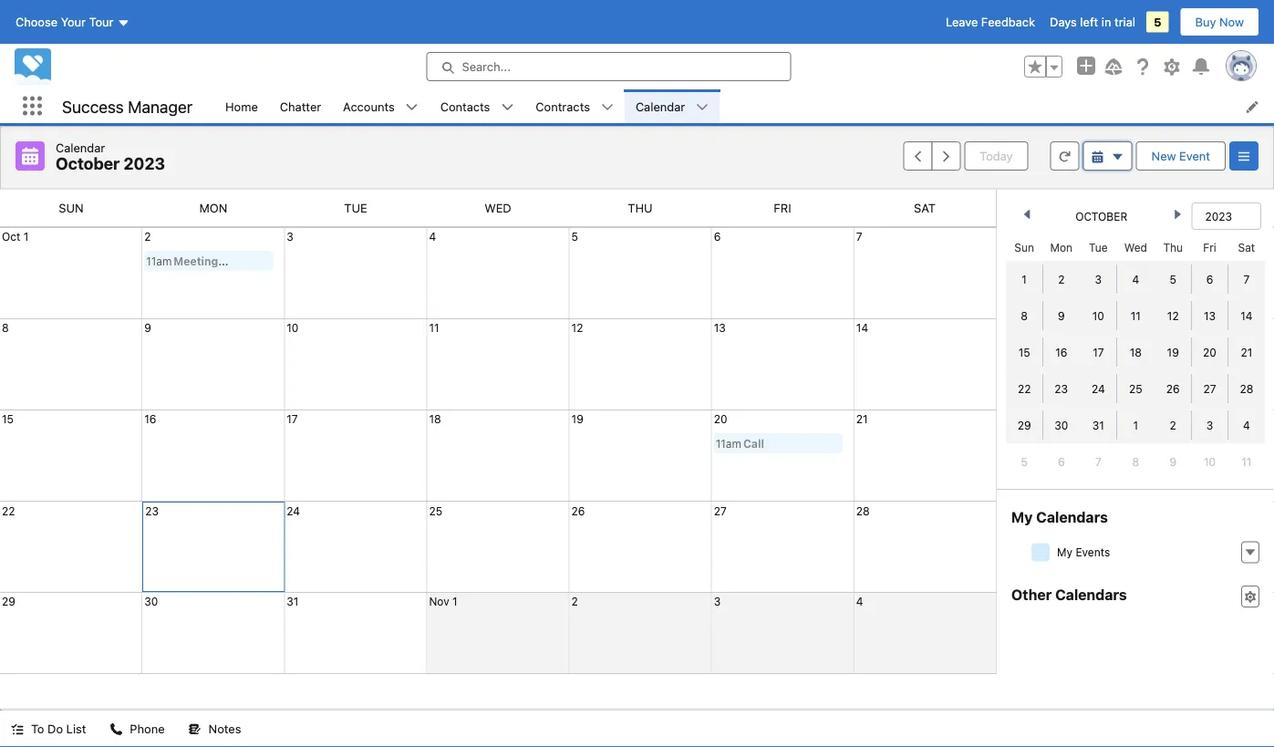 Task type: describe. For each thing, give the bounding box(es) containing it.
calendar october 2023
[[56, 140, 165, 173]]

1 vertical spatial 28
[[856, 504, 870, 517]]

grid containing sun
[[1006, 234, 1265, 480]]

18 button
[[429, 412, 441, 425]]

text default image inside notes button
[[188, 723, 201, 736]]

1 vertical spatial 29
[[2, 595, 15, 608]]

new
[[1152, 149, 1176, 163]]

0 horizontal spatial 14
[[856, 321, 869, 334]]

31 button
[[287, 595, 299, 608]]

0 horizontal spatial 31
[[287, 595, 299, 608]]

calendars for my calendars
[[1037, 508, 1108, 525]]

1 vertical spatial 7
[[1244, 273, 1250, 286]]

2 horizontal spatial 11
[[1242, 455, 1252, 468]]

accounts link
[[332, 89, 406, 123]]

16 button
[[144, 412, 156, 425]]

success manager
[[62, 96, 193, 116]]

event
[[1180, 149, 1211, 163]]

0 vertical spatial 6
[[714, 230, 721, 243]]

1 horizontal spatial fri
[[1204, 241, 1217, 254]]

text default image inside contracts list item
[[601, 101, 614, 114]]

2 horizontal spatial 8
[[1132, 455, 1139, 468]]

now
[[1220, 15, 1244, 29]]

buy now
[[1196, 15, 1244, 29]]

calendar link
[[625, 89, 696, 123]]

mon inside grid
[[1050, 241, 1073, 254]]

0 horizontal spatial sat
[[914, 201, 936, 215]]

11am for 11am call
[[716, 437, 742, 450]]

28 button
[[856, 504, 870, 517]]

today
[[980, 149, 1013, 163]]

2023
[[124, 154, 165, 173]]

16 inside grid
[[1056, 346, 1068, 359]]

1 horizontal spatial 27
[[1204, 382, 1217, 395]]

2 horizontal spatial 9
[[1170, 455, 1177, 468]]

1 horizontal spatial 11
[[1131, 309, 1141, 322]]

to do list button
[[0, 711, 97, 747]]

my events
[[1057, 546, 1110, 559]]

10 button
[[287, 321, 299, 334]]

1 vertical spatial 27
[[714, 504, 727, 517]]

events
[[1076, 546, 1110, 559]]

phone button
[[99, 711, 176, 747]]

0 horizontal spatial 18
[[429, 412, 441, 425]]

21 button
[[856, 412, 868, 425]]

0 horizontal spatial 26
[[572, 504, 585, 517]]

nov 1
[[429, 595, 458, 608]]

17 button
[[287, 412, 298, 425]]

0 vertical spatial wed
[[485, 201, 512, 215]]

1 vertical spatial 22
[[2, 504, 15, 517]]

0 vertical spatial 30
[[1055, 419, 1068, 431]]

0 horizontal spatial 19
[[572, 412, 584, 425]]

0 horizontal spatial 11
[[429, 321, 439, 334]]

9 button
[[144, 321, 151, 334]]

today button
[[965, 141, 1029, 171]]

29 button
[[2, 595, 15, 608]]

other calendars
[[1012, 586, 1127, 603]]

other
[[1012, 586, 1052, 603]]

calendar list item
[[625, 89, 720, 123]]

1 horizontal spatial 18
[[1130, 346, 1142, 359]]

trial
[[1115, 15, 1136, 29]]

23 button
[[145, 504, 159, 517]]

0 vertical spatial mon
[[199, 201, 228, 215]]

0 horizontal spatial 24
[[287, 504, 300, 517]]

calendar for calendar
[[636, 99, 685, 113]]

0 horizontal spatial 8
[[2, 321, 9, 334]]

notes button
[[178, 711, 252, 747]]

0 vertical spatial thu
[[628, 201, 653, 215]]

26 inside grid
[[1167, 382, 1180, 395]]

0 vertical spatial 23
[[1055, 382, 1068, 395]]

choose your tour button
[[15, 7, 131, 36]]

12 button
[[572, 321, 583, 334]]

11am meeting
[[146, 255, 218, 267]]

contracts link
[[525, 89, 601, 123]]

nov
[[429, 595, 449, 608]]

1 vertical spatial 23
[[145, 504, 159, 517]]

2 horizontal spatial 10
[[1204, 455, 1216, 468]]

chatter link
[[269, 89, 332, 123]]

0 horizontal spatial sun
[[59, 201, 84, 215]]

25 button
[[429, 504, 443, 517]]

0 vertical spatial 4 button
[[429, 230, 436, 243]]

0 horizontal spatial 13
[[714, 321, 726, 334]]

1 horizontal spatial sun
[[1015, 241, 1034, 254]]

my calendars
[[1012, 508, 1108, 525]]

in
[[1102, 15, 1112, 29]]

24 inside grid
[[1092, 382, 1105, 395]]

choose your tour
[[16, 15, 114, 29]]

6 button
[[714, 230, 721, 243]]

new event button
[[1136, 141, 1226, 171]]

days left in trial
[[1050, 15, 1136, 29]]

text default image inside to do list button
[[11, 723, 24, 736]]

0 vertical spatial group
[[1024, 56, 1063, 78]]

1 horizontal spatial 12
[[1167, 309, 1179, 322]]

14 button
[[856, 321, 869, 334]]

11 button
[[429, 321, 439, 334]]

call
[[743, 437, 764, 450]]

calendar for calendar october 2023
[[56, 140, 105, 154]]

1 vertical spatial wed
[[1124, 241, 1148, 254]]

1 horizontal spatial 29
[[1018, 419, 1031, 431]]

1 horizontal spatial 15
[[1019, 346, 1030, 359]]

oct
[[2, 230, 20, 243]]

7 button
[[856, 230, 863, 243]]

days
[[1050, 15, 1077, 29]]

call link
[[743, 437, 764, 450]]

8 button
[[2, 321, 9, 334]]

your
[[61, 15, 86, 29]]

feedback
[[981, 15, 1035, 29]]

26 button
[[572, 504, 585, 517]]

1 horizontal spatial tue
[[1089, 241, 1108, 254]]

1 horizontal spatial 10
[[1093, 309, 1105, 322]]

notes
[[209, 722, 241, 736]]

0 horizontal spatial 21
[[856, 412, 868, 425]]

0 horizontal spatial fri
[[774, 201, 791, 215]]

left
[[1080, 15, 1099, 29]]

2 vertical spatial 7
[[1096, 455, 1102, 468]]

1 vertical spatial 2 button
[[572, 595, 578, 608]]

home link
[[214, 89, 269, 123]]

27 button
[[714, 504, 727, 517]]

meeting link
[[174, 255, 218, 267]]

success
[[62, 96, 124, 116]]

1 vertical spatial 20
[[714, 412, 728, 425]]

nov 1 button
[[429, 595, 458, 608]]

meeting
[[174, 255, 218, 267]]

11am call
[[716, 437, 764, 450]]

0 vertical spatial 17
[[1093, 346, 1104, 359]]

choose
[[16, 15, 58, 29]]

1 horizontal spatial october
[[1076, 210, 1128, 223]]

text default image inside the contacts 'list item'
[[501, 101, 514, 114]]

0 vertical spatial 25
[[1129, 382, 1143, 395]]

contracts
[[536, 99, 590, 113]]

1 vertical spatial sat
[[1238, 241, 1255, 254]]

0 horizontal spatial 2 button
[[144, 230, 151, 243]]

0 vertical spatial 20
[[1203, 346, 1217, 359]]

leave feedback link
[[946, 15, 1035, 29]]



Task type: locate. For each thing, give the bounding box(es) containing it.
calendar down search... button
[[636, 99, 685, 113]]

0 vertical spatial 24
[[1092, 382, 1105, 395]]

0 horizontal spatial 20
[[714, 412, 728, 425]]

13
[[1204, 309, 1216, 322], [714, 321, 726, 334]]

0 horizontal spatial october
[[56, 154, 120, 173]]

buy now button
[[1180, 7, 1260, 36]]

1 vertical spatial 24
[[287, 504, 300, 517]]

0 horizontal spatial wed
[[485, 201, 512, 215]]

0 vertical spatial 26
[[1167, 382, 1180, 395]]

1 horizontal spatial 16
[[1056, 346, 1068, 359]]

24 button
[[287, 504, 300, 517]]

1 horizontal spatial 23
[[1055, 382, 1068, 395]]

my up hide items image
[[1012, 508, 1033, 525]]

list
[[66, 722, 86, 736]]

0 vertical spatial my
[[1012, 508, 1033, 525]]

group down days
[[1024, 56, 1063, 78]]

29
[[1018, 419, 1031, 431], [2, 595, 15, 608]]

15 button
[[2, 412, 14, 425]]

0 vertical spatial fri
[[774, 201, 791, 215]]

1 vertical spatial 17
[[287, 412, 298, 425]]

24
[[1092, 382, 1105, 395], [287, 504, 300, 517]]

contacts
[[440, 99, 490, 113]]

6
[[714, 230, 721, 243], [1207, 273, 1214, 286], [1058, 455, 1065, 468]]

list containing home
[[214, 89, 1274, 123]]

2 button up 11am meeting at the top left
[[144, 230, 151, 243]]

accounts list item
[[332, 89, 429, 123]]

19 button
[[572, 412, 584, 425]]

phone
[[130, 722, 165, 736]]

21
[[1241, 346, 1253, 359], [856, 412, 868, 425]]

my
[[1012, 508, 1033, 525], [1057, 546, 1073, 559]]

hide items image
[[1032, 543, 1050, 561]]

3
[[287, 230, 294, 243], [1095, 273, 1102, 286], [1207, 419, 1214, 431], [714, 595, 721, 608]]

1 horizontal spatial 14
[[1241, 309, 1253, 322]]

text default image
[[1244, 591, 1257, 603]]

1 horizontal spatial 17
[[1093, 346, 1104, 359]]

12
[[1167, 309, 1179, 322], [572, 321, 583, 334]]

text default image inside phone button
[[110, 723, 123, 736]]

1 vertical spatial tue
[[1089, 241, 1108, 254]]

manager
[[128, 96, 193, 116]]

1 vertical spatial 26
[[572, 504, 585, 517]]

new event
[[1152, 149, 1211, 163]]

1 horizontal spatial 24
[[1092, 382, 1105, 395]]

1 vertical spatial fri
[[1204, 241, 1217, 254]]

0 horizontal spatial 29
[[2, 595, 15, 608]]

0 vertical spatial 18
[[1130, 346, 1142, 359]]

1 horizontal spatial 22
[[1018, 382, 1031, 395]]

do
[[48, 722, 63, 736]]

sun
[[59, 201, 84, 215], [1015, 241, 1034, 254]]

0 horizontal spatial tue
[[344, 201, 367, 215]]

0 vertical spatial 28
[[1240, 382, 1254, 395]]

0 horizontal spatial 11am
[[146, 255, 172, 267]]

0 horizontal spatial 23
[[145, 504, 159, 517]]

1 vertical spatial 31
[[287, 595, 299, 608]]

oct 1 button
[[2, 230, 29, 243]]

calendar inside list item
[[636, 99, 685, 113]]

calendars for other calendars
[[1056, 586, 1127, 603]]

1 vertical spatial 15
[[2, 412, 14, 425]]

1 vertical spatial 25
[[429, 504, 443, 517]]

october inside calendar october 2023
[[56, 154, 120, 173]]

1 vertical spatial thu
[[1163, 241, 1183, 254]]

1 horizontal spatial 7
[[1096, 455, 1102, 468]]

text default image
[[406, 101, 418, 114], [501, 101, 514, 114], [601, 101, 614, 114], [696, 101, 709, 114], [1244, 546, 1257, 559], [11, 723, 24, 736], [110, 723, 123, 736], [188, 723, 201, 736]]

30
[[1055, 419, 1068, 431], [144, 595, 158, 608]]

buy
[[1196, 15, 1216, 29]]

1 horizontal spatial 8
[[1021, 309, 1028, 322]]

1 horizontal spatial 6
[[1058, 455, 1065, 468]]

1 horizontal spatial 4 button
[[856, 595, 863, 608]]

1 horizontal spatial 28
[[1240, 382, 1254, 395]]

22 button
[[2, 504, 15, 517]]

contracts list item
[[525, 89, 625, 123]]

2
[[144, 230, 151, 243], [1058, 273, 1065, 286], [1170, 419, 1177, 431], [572, 595, 578, 608]]

1 horizontal spatial 9
[[1058, 309, 1065, 322]]

13 inside grid
[[1204, 309, 1216, 322]]

calendars down events
[[1056, 586, 1127, 603]]

0 horizontal spatial thu
[[628, 201, 653, 215]]

0 vertical spatial 31
[[1093, 419, 1105, 431]]

1 vertical spatial calendars
[[1056, 586, 1127, 603]]

1 horizontal spatial group
[[1024, 56, 1063, 78]]

0 vertical spatial 27
[[1204, 382, 1217, 395]]

1 vertical spatial 21
[[856, 412, 868, 425]]

search...
[[462, 60, 511, 73]]

0 horizontal spatial 10
[[287, 321, 299, 334]]

2 button down 26 button
[[572, 595, 578, 608]]

11am for 11am meeting
[[146, 255, 172, 267]]

20
[[1203, 346, 1217, 359], [714, 412, 728, 425]]

october
[[56, 154, 120, 173], [1076, 210, 1128, 223]]

home
[[225, 99, 258, 113]]

1 vertical spatial group
[[903, 141, 961, 171]]

oct 1
[[2, 230, 29, 243]]

2 vertical spatial 6
[[1058, 455, 1065, 468]]

0 horizontal spatial 16
[[144, 412, 156, 425]]

my right hide items image
[[1057, 546, 1073, 559]]

22
[[1018, 382, 1031, 395], [2, 504, 15, 517]]

to do list
[[31, 722, 86, 736]]

0 horizontal spatial 22
[[2, 504, 15, 517]]

calendar inside calendar october 2023
[[56, 140, 105, 154]]

text default image inside accounts list item
[[406, 101, 418, 114]]

contacts list item
[[429, 89, 525, 123]]

tour
[[89, 15, 114, 29]]

sat
[[914, 201, 936, 215], [1238, 241, 1255, 254]]

1 horizontal spatial 26
[[1167, 382, 1180, 395]]

5 button
[[572, 230, 578, 243]]

25
[[1129, 382, 1143, 395], [429, 504, 443, 517]]

11am left the meeting
[[146, 255, 172, 267]]

0 vertical spatial calendars
[[1037, 508, 1108, 525]]

2 horizontal spatial 6
[[1207, 273, 1214, 286]]

0 horizontal spatial mon
[[199, 201, 228, 215]]

1 vertical spatial 30
[[144, 595, 158, 608]]

grid
[[1006, 234, 1265, 480]]

1 vertical spatial 4 button
[[856, 595, 863, 608]]

4
[[429, 230, 436, 243], [1132, 273, 1140, 286], [1243, 419, 1250, 431], [856, 595, 863, 608]]

calendar down success
[[56, 140, 105, 154]]

1 horizontal spatial wed
[[1124, 241, 1148, 254]]

0 vertical spatial 11am
[[146, 255, 172, 267]]

search... button
[[426, 52, 791, 81]]

0 vertical spatial 16
[[1056, 346, 1068, 359]]

group left today button
[[903, 141, 961, 171]]

contacts link
[[429, 89, 501, 123]]

1 horizontal spatial 20
[[1203, 346, 1217, 359]]

group
[[1024, 56, 1063, 78], [903, 141, 961, 171]]

7
[[856, 230, 863, 243], [1244, 273, 1250, 286], [1096, 455, 1102, 468]]

1 horizontal spatial 19
[[1167, 346, 1179, 359]]

0 vertical spatial calendar
[[636, 99, 685, 113]]

28
[[1240, 382, 1254, 395], [856, 504, 870, 517]]

0 horizontal spatial 12
[[572, 321, 583, 334]]

0 vertical spatial 3 button
[[287, 230, 294, 243]]

17
[[1093, 346, 1104, 359], [287, 412, 298, 425]]

13 button
[[714, 321, 726, 334]]

19
[[1167, 346, 1179, 359], [572, 412, 584, 425]]

0 vertical spatial sun
[[59, 201, 84, 215]]

0 horizontal spatial 4 button
[[429, 230, 436, 243]]

0 horizontal spatial 30
[[144, 595, 158, 608]]

0 vertical spatial 22
[[1018, 382, 1031, 395]]

accounts
[[343, 99, 395, 113]]

1 vertical spatial 16
[[144, 412, 156, 425]]

1 vertical spatial 18
[[429, 412, 441, 425]]

1 horizontal spatial 3 button
[[714, 595, 721, 608]]

31
[[1093, 419, 1105, 431], [287, 595, 299, 608]]

10
[[1093, 309, 1105, 322], [287, 321, 299, 334], [1204, 455, 1216, 468]]

text default image inside calendar list item
[[696, 101, 709, 114]]

0 vertical spatial 21
[[1241, 346, 1253, 359]]

leave
[[946, 15, 978, 29]]

my for my events
[[1057, 546, 1073, 559]]

1 horizontal spatial 13
[[1204, 309, 1216, 322]]

0 vertical spatial 19
[[1167, 346, 1179, 359]]

mon
[[199, 201, 228, 215], [1050, 241, 1073, 254]]

0 vertical spatial 7
[[856, 230, 863, 243]]

14
[[1241, 309, 1253, 322], [856, 321, 869, 334]]

9
[[1058, 309, 1065, 322], [144, 321, 151, 334], [1170, 455, 1177, 468]]

30 button
[[144, 595, 158, 608]]

11
[[1131, 309, 1141, 322], [429, 321, 439, 334], [1242, 455, 1252, 468]]

thu
[[628, 201, 653, 215], [1163, 241, 1183, 254]]

leave feedback
[[946, 15, 1035, 29]]

11am
[[146, 255, 172, 267], [716, 437, 742, 450]]

0 vertical spatial 15
[[1019, 346, 1030, 359]]

calendars up "my events"
[[1037, 508, 1108, 525]]

20 button
[[714, 412, 728, 425]]

23
[[1055, 382, 1068, 395], [145, 504, 159, 517]]

8
[[1021, 309, 1028, 322], [2, 321, 9, 334], [1132, 455, 1139, 468]]

16
[[1056, 346, 1068, 359], [144, 412, 156, 425]]

0 horizontal spatial 6
[[714, 230, 721, 243]]

1 vertical spatial october
[[1076, 210, 1128, 223]]

to
[[31, 722, 44, 736]]

0 horizontal spatial group
[[903, 141, 961, 171]]

my for my calendars
[[1012, 508, 1033, 525]]

0 horizontal spatial 3 button
[[287, 230, 294, 243]]

chatter
[[280, 99, 321, 113]]

15
[[1019, 346, 1030, 359], [2, 412, 14, 425]]

0 horizontal spatial 9
[[144, 321, 151, 334]]

1 horizontal spatial my
[[1057, 546, 1073, 559]]

tue
[[344, 201, 367, 215], [1089, 241, 1108, 254]]

4 button
[[429, 230, 436, 243], [856, 595, 863, 608]]

list
[[214, 89, 1274, 123]]

1 vertical spatial mon
[[1050, 241, 1073, 254]]

11am left call
[[716, 437, 742, 450]]

26
[[1167, 382, 1180, 395], [572, 504, 585, 517]]

0 vertical spatial tue
[[344, 201, 367, 215]]

28 inside grid
[[1240, 382, 1254, 395]]

thu inside grid
[[1163, 241, 1183, 254]]



Task type: vqa. For each thing, say whether or not it's contained in the screenshot.
feedback
yes



